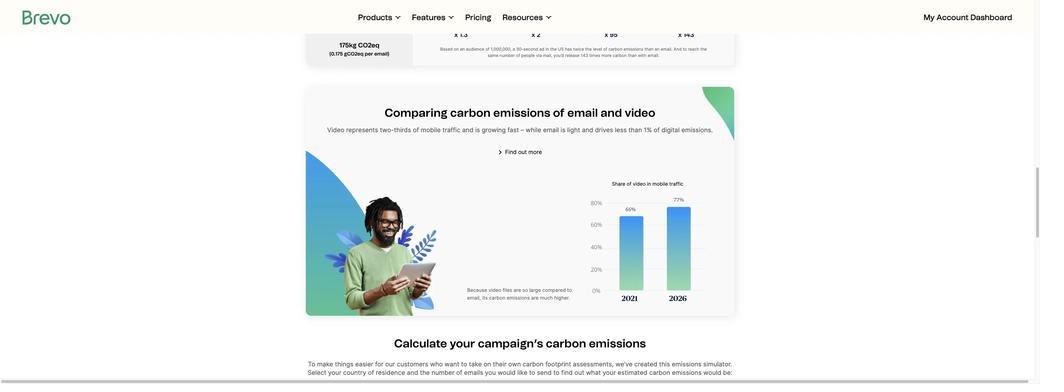 Task type: describe. For each thing, give the bounding box(es) containing it.
like
[[518, 370, 528, 377]]

people
[[522, 53, 535, 58]]

to down footprint
[[554, 370, 560, 377]]

for
[[375, 361, 384, 369]]

and inside to make things easier for our customers who want to take on their own carbon footprint assessments, we've created this emissions simulator. select your country of residence and the number of emails you would like to send to find out what your estimated carbon emissions would be:
[[407, 370, 418, 377]]

1 horizontal spatial in
[[647, 181, 651, 187]]

0 vertical spatial mobile
[[421, 127, 441, 134]]

brevo image
[[23, 11, 70, 25]]

2 an from the left
[[655, 47, 660, 52]]

resources link
[[503, 13, 552, 23]]

customers
[[397, 361, 429, 369]]

x 1.3
[[455, 31, 468, 39]]

compared
[[543, 288, 566, 294]]

emissions inside the because video files are so large compared to email, its carbon emissions are much higher.
[[507, 295, 530, 301]]

easier
[[355, 361, 374, 369]]

0 vertical spatial video
[[625, 106, 656, 120]]

30-
[[516, 47, 524, 52]]

you
[[485, 370, 496, 377]]

find
[[505, 149, 517, 156]]

0 vertical spatial are
[[514, 288, 521, 294]]

footprint
[[546, 361, 571, 369]]

emissions.
[[682, 127, 713, 134]]

this
[[659, 361, 670, 369]]

0 horizontal spatial your
[[328, 370, 342, 377]]

calculate your campaign's carbon emissions
[[394, 338, 646, 351]]

mail,
[[543, 53, 553, 58]]

0 vertical spatial out
[[518, 149, 527, 156]]

x for x 2
[[532, 31, 535, 39]]

2 horizontal spatial your
[[603, 370, 616, 377]]

times
[[590, 53, 601, 58]]

graph video details image
[[589, 197, 706, 302]]

own
[[509, 361, 521, 369]]

the right reach at the top of page
[[701, 47, 707, 52]]

1 horizontal spatial email
[[568, 106, 598, 120]]

products link
[[358, 13, 401, 23]]

because video files are so large compared to email, its carbon emissions are much higher.
[[467, 288, 572, 301]]

(0.175
[[330, 51, 343, 57]]

audience
[[466, 47, 484, 52]]

0 horizontal spatial email
[[543, 127, 559, 134]]

features link
[[412, 13, 454, 23]]

thirds
[[394, 127, 411, 134]]

based
[[440, 47, 453, 52]]

1.3
[[460, 31, 468, 39]]

assessments,
[[573, 361, 614, 369]]

to inside based on an audience of 1,000,000, a 30-second ad in the us has twice the level of carbon emissions than an email. and to reach the same number of people via mail, you'd release 143 times more carbon than with email.
[[683, 47, 687, 52]]

two-
[[380, 127, 394, 134]]

1 horizontal spatial email.
[[661, 47, 673, 52]]

you'd
[[554, 53, 564, 58]]

and
[[674, 47, 682, 52]]

higher.
[[554, 295, 570, 301]]

video represents two-thirds of mobile traffic and is growing fast – while email is light and drives less than 1% of digital emissions.
[[327, 127, 713, 134]]

large
[[530, 288, 541, 294]]

want
[[445, 361, 460, 369]]

take
[[469, 361, 482, 369]]

143 inside based on an audience of 1,000,000, a 30-second ad in the us has twice the level of carbon emissions than an email. and to reach the same number of people via mail, you'd release 143 times more carbon than with email.
[[581, 53, 588, 58]]

dashboard
[[971, 13, 1013, 22]]

send
[[537, 370, 552, 377]]

email,
[[467, 295, 481, 301]]

estimated
[[618, 370, 648, 377]]

find out more
[[505, 149, 542, 156]]

0 horizontal spatial email.
[[648, 53, 660, 58]]

ad
[[540, 47, 545, 52]]

with
[[638, 53, 647, 58]]

share of video in mobile traffic
[[612, 181, 684, 187]]

co2eq
[[358, 42, 380, 49]]

drives
[[595, 127, 613, 134]]

x 2
[[532, 31, 541, 39]]

x for x 1.3
[[455, 31, 458, 39]]

make
[[317, 361, 333, 369]]

products
[[358, 13, 392, 22]]

emissions inside based on an audience of 1,000,000, a 30-second ad in the us has twice the level of carbon emissions than an email. and to reach the same number of people via mail, you'd release 143 times more carbon than with email.
[[624, 47, 644, 52]]

light
[[567, 127, 580, 134]]

reach
[[688, 47, 700, 52]]

so
[[523, 288, 528, 294]]

find
[[562, 370, 573, 377]]

represents
[[346, 127, 378, 134]]

1 vertical spatial video
[[633, 181, 646, 187]]

growing
[[482, 127, 506, 134]]

number inside based on an audience of 1,000,000, a 30-second ad in the us has twice the level of carbon emissions than an email. and to reach the same number of people via mail, you'd release 143 times more carbon than with email.
[[500, 53, 515, 58]]

a
[[513, 47, 515, 52]]

find out more link
[[498, 149, 542, 156]]

much
[[540, 295, 553, 301]]

2 vertical spatial than
[[629, 127, 642, 134]]

carbon inside the because video files are so large compared to email, its carbon emissions are much higher.
[[489, 295, 506, 301]]

0 vertical spatial traffic
[[443, 127, 461, 134]]

email)
[[374, 51, 389, 57]]

pricing
[[465, 13, 491, 22]]

x 143
[[679, 31, 694, 39]]

level
[[593, 47, 602, 52]]

features
[[412, 13, 446, 22]]

2
[[537, 31, 541, 39]]

the left us
[[550, 47, 557, 52]]

x for x 95
[[605, 31, 608, 39]]

release
[[565, 53, 580, 58]]

share
[[612, 181, 626, 187]]



Task type: locate. For each thing, give the bounding box(es) containing it.
1 an from the left
[[460, 47, 465, 52]]

emissions
[[624, 47, 644, 52], [493, 106, 551, 120], [507, 295, 530, 301], [589, 338, 646, 351], [672, 361, 702, 369], [672, 370, 702, 377]]

143
[[684, 31, 694, 39], [581, 53, 588, 58]]

0 vertical spatial in
[[546, 47, 549, 52]]

to left take on the left bottom
[[461, 361, 467, 369]]

slime decoration image
[[698, 87, 735, 150]]

1,000,000,
[[491, 47, 512, 52]]

1 would from the left
[[498, 370, 516, 377]]

number down 1,000,000,
[[500, 53, 515, 58]]

1 vertical spatial 143
[[581, 53, 588, 58]]

my account dashboard
[[924, 13, 1013, 22]]

account
[[937, 13, 969, 22]]

country
[[343, 370, 366, 377]]

what
[[586, 370, 601, 377]]

is left growing
[[475, 127, 480, 134]]

1 horizontal spatial are
[[531, 295, 539, 301]]

residence
[[376, 370, 405, 377]]

email up the light
[[568, 106, 598, 120]]

comparing carbon emissions of email and video
[[385, 106, 656, 120]]

its
[[482, 295, 488, 301]]

in inside based on an audience of 1,000,000, a 30-second ad in the us has twice the level of carbon emissions than an email. and to reach the same number of people via mail, you'd release 143 times more carbon than with email.
[[546, 47, 549, 52]]

0 horizontal spatial traffic
[[443, 127, 461, 134]]

more down 'level'
[[602, 53, 612, 58]]

1 vertical spatial mobile
[[653, 181, 668, 187]]

1 x from the left
[[455, 31, 458, 39]]

1 vertical spatial in
[[647, 181, 651, 187]]

has
[[565, 47, 572, 52]]

0 vertical spatial 143
[[684, 31, 694, 39]]

who
[[430, 361, 443, 369]]

to right like
[[529, 370, 535, 377]]

1 horizontal spatial flag image
[[527, 5, 545, 23]]

out inside to make things easier for our customers who want to take on their own carbon footprint assessments, we've created this emissions simulator. select your country of residence and the number of emails you would like to send to find out what your estimated carbon emissions would be:
[[575, 370, 585, 377]]

0 horizontal spatial out
[[518, 149, 527, 156]]

x up and
[[679, 31, 682, 39]]

0 horizontal spatial an
[[460, 47, 465, 52]]

flag image up x 1.3
[[452, 5, 470, 23]]

files
[[503, 288, 512, 294]]

of
[[486, 47, 490, 52], [604, 47, 608, 52], [516, 53, 520, 58], [553, 106, 565, 120], [413, 127, 419, 134], [654, 127, 660, 134], [627, 181, 632, 187], [368, 370, 374, 377], [456, 370, 463, 377]]

0 vertical spatial than
[[645, 47, 654, 52]]

0 horizontal spatial flag image
[[452, 5, 470, 23]]

and
[[601, 106, 622, 120], [462, 127, 474, 134], [582, 127, 593, 134], [407, 370, 418, 377]]

1 vertical spatial on
[[484, 361, 491, 369]]

more inside based on an audience of 1,000,000, a 30-second ad in the us has twice the level of carbon emissions than an email. and to reach the same number of people via mail, you'd release 143 times more carbon than with email.
[[602, 53, 612, 58]]

number
[[500, 53, 515, 58], [432, 370, 455, 377]]

0 horizontal spatial is
[[475, 127, 480, 134]]

143 down twice
[[581, 53, 588, 58]]

1 horizontal spatial an
[[655, 47, 660, 52]]

1 horizontal spatial would
[[704, 370, 722, 377]]

carbon
[[609, 47, 623, 52], [613, 53, 627, 58], [450, 106, 491, 120], [489, 295, 506, 301], [546, 338, 586, 351], [523, 361, 544, 369], [650, 370, 670, 377]]

x for x 143
[[679, 31, 682, 39]]

email
[[568, 106, 598, 120], [543, 127, 559, 134]]

175kg co2eq (0.175 gco2eq per email)
[[330, 42, 389, 57]]

and left growing
[[462, 127, 474, 134]]

our
[[385, 361, 395, 369]]

0 vertical spatial email
[[568, 106, 598, 120]]

number down who
[[432, 370, 455, 377]]

we've
[[616, 361, 633, 369]]

x left 95
[[605, 31, 608, 39]]

95
[[610, 31, 618, 39]]

out right "find" on the top left of page
[[518, 149, 527, 156]]

to right and
[[683, 47, 687, 52]]

video inside the because video files are so large compared to email, its carbon emissions are much higher.
[[489, 288, 502, 294]]

143 up reach at the top of page
[[684, 31, 694, 39]]

to
[[683, 47, 687, 52], [567, 288, 572, 294], [461, 361, 467, 369], [529, 370, 535, 377], [554, 370, 560, 377]]

and right the light
[[582, 127, 593, 134]]

in
[[546, 47, 549, 52], [647, 181, 651, 187]]

0 horizontal spatial on
[[454, 47, 459, 52]]

x left 1.3
[[455, 31, 458, 39]]

1 horizontal spatial is
[[561, 127, 566, 134]]

your
[[450, 338, 475, 351], [328, 370, 342, 377], [603, 370, 616, 377]]

because
[[467, 288, 487, 294]]

on right based
[[454, 47, 459, 52]]

1 vertical spatial out
[[575, 370, 585, 377]]

2 is from the left
[[561, 127, 566, 134]]

to inside the because video files are so large compared to email, its carbon emissions are much higher.
[[567, 288, 572, 294]]

man with device image
[[304, 150, 451, 319]]

flag image for 1.3
[[452, 5, 470, 23]]

campaign's
[[478, 338, 543, 351]]

my account dashboard link
[[924, 13, 1013, 23]]

1 horizontal spatial on
[[484, 361, 491, 369]]

to make things easier for our customers who want to take on their own carbon footprint assessments, we've created this emissions simulator. select your country of residence and the number of emails you would like to send to find out what your estimated carbon emissions would be:
[[308, 361, 733, 377]]

via
[[536, 53, 542, 58]]

1 horizontal spatial mobile
[[653, 181, 668, 187]]

flag image up the x 2 at top right
[[527, 5, 545, 23]]

per
[[365, 51, 373, 57]]

video up 1%
[[625, 106, 656, 120]]

on inside to make things easier for our customers who want to take on their own carbon footprint assessments, we've created this emissions simulator. select your country of residence and the number of emails you would like to send to find out what your estimated carbon emissions would be:
[[484, 361, 491, 369]]

x 95
[[605, 31, 618, 39]]

the up times
[[585, 47, 592, 52]]

0 horizontal spatial mobile
[[421, 127, 441, 134]]

gco2eq
[[344, 51, 364, 57]]

2 vertical spatial video
[[489, 288, 502, 294]]

0 horizontal spatial 143
[[581, 53, 588, 58]]

on inside based on an audience of 1,000,000, a 30-second ad in the us has twice the level of carbon emissions than an email. and to reach the same number of people via mail, you'd release 143 times more carbon than with email.
[[454, 47, 459, 52]]

1 horizontal spatial traffic
[[670, 181, 684, 187]]

on up "you"
[[484, 361, 491, 369]]

an left and
[[655, 47, 660, 52]]

things
[[335, 361, 354, 369]]

are left so
[[514, 288, 521, 294]]

traffic
[[443, 127, 461, 134], [670, 181, 684, 187]]

to
[[308, 361, 315, 369]]

comparing
[[385, 106, 448, 120]]

1 vertical spatial number
[[432, 370, 455, 377]]

2 x from the left
[[532, 31, 535, 39]]

your right what
[[603, 370, 616, 377]]

out
[[518, 149, 527, 156], [575, 370, 585, 377]]

email.
[[661, 47, 673, 52], [648, 53, 660, 58]]

simulator.
[[704, 361, 732, 369]]

0 vertical spatial email.
[[661, 47, 673, 52]]

than left 1%
[[629, 127, 642, 134]]

1 vertical spatial email
[[543, 127, 559, 134]]

less
[[615, 127, 627, 134]]

0 horizontal spatial are
[[514, 288, 521, 294]]

video right "share"
[[633, 181, 646, 187]]

select
[[308, 370, 327, 377]]

1 horizontal spatial out
[[575, 370, 585, 377]]

1 vertical spatial email.
[[648, 53, 660, 58]]

1 horizontal spatial number
[[500, 53, 515, 58]]

video
[[327, 127, 345, 134]]

would down their
[[498, 370, 516, 377]]

0 vertical spatial number
[[500, 53, 515, 58]]

–
[[521, 127, 524, 134]]

while
[[526, 127, 542, 134]]

your down things
[[328, 370, 342, 377]]

pricing link
[[465, 13, 491, 23]]

video left files
[[489, 288, 502, 294]]

flag image
[[452, 5, 470, 23], [527, 5, 545, 23]]

more
[[602, 53, 612, 58], [529, 149, 542, 156]]

an left audience
[[460, 47, 465, 52]]

in right "share"
[[647, 181, 651, 187]]

4 x from the left
[[679, 31, 682, 39]]

calculate
[[394, 338, 447, 351]]

0 vertical spatial on
[[454, 47, 459, 52]]

more down while at the top right of the page
[[529, 149, 542, 156]]

resources
[[503, 13, 543, 22]]

second
[[524, 47, 538, 52]]

would
[[498, 370, 516, 377], [704, 370, 722, 377]]

same
[[488, 53, 499, 58]]

2 flag image from the left
[[527, 5, 545, 23]]

flag image for 2
[[527, 5, 545, 23]]

email. left and
[[661, 47, 673, 52]]

video
[[625, 106, 656, 120], [633, 181, 646, 187], [489, 288, 502, 294]]

is left the light
[[561, 127, 566, 134]]

1 is from the left
[[475, 127, 480, 134]]

and up drives
[[601, 106, 622, 120]]

1 vertical spatial than
[[628, 53, 637, 58]]

0 horizontal spatial in
[[546, 47, 549, 52]]

your up want
[[450, 338, 475, 351]]

would down simulator.
[[704, 370, 722, 377]]

x
[[455, 31, 458, 39], [532, 31, 535, 39], [605, 31, 608, 39], [679, 31, 682, 39]]

than up with at the right top of page
[[645, 47, 654, 52]]

2 would from the left
[[704, 370, 722, 377]]

1 horizontal spatial more
[[602, 53, 612, 58]]

and down customers on the bottom of page
[[407, 370, 418, 377]]

created
[[635, 361, 658, 369]]

their
[[493, 361, 507, 369]]

fast
[[508, 127, 519, 134]]

mobile
[[421, 127, 441, 134], [653, 181, 668, 187]]

out right the 'find'
[[575, 370, 585, 377]]

3 x from the left
[[605, 31, 608, 39]]

to up higher. in the right bottom of the page
[[567, 288, 572, 294]]

email right while at the top right of the page
[[543, 127, 559, 134]]

1 vertical spatial more
[[529, 149, 542, 156]]

than
[[645, 47, 654, 52], [628, 53, 637, 58], [629, 127, 642, 134]]

email icon image
[[347, 10, 372, 35]]

us
[[558, 47, 564, 52]]

based on an audience of 1,000,000, a 30-second ad in the us has twice the level of carbon emissions than an email. and to reach the same number of people via mail, you'd release 143 times more carbon than with email.
[[440, 47, 707, 58]]

my
[[924, 13, 935, 22]]

emails
[[464, 370, 483, 377]]

1 vertical spatial are
[[531, 295, 539, 301]]

the down customers on the bottom of page
[[420, 370, 430, 377]]

0 horizontal spatial would
[[498, 370, 516, 377]]

1 horizontal spatial your
[[450, 338, 475, 351]]

are down large
[[531, 295, 539, 301]]

1 flag image from the left
[[452, 5, 470, 23]]

0 horizontal spatial more
[[529, 149, 542, 156]]

digital
[[662, 127, 680, 134]]

than left with at the right top of page
[[628, 53, 637, 58]]

be:
[[723, 370, 733, 377]]

1%
[[644, 127, 652, 134]]

in right the ad
[[546, 47, 549, 52]]

1 horizontal spatial 143
[[684, 31, 694, 39]]

number inside to make things easier for our customers who want to take on their own carbon footprint assessments, we've created this emissions simulator. select your country of residence and the number of emails you would like to send to find out what your estimated carbon emissions would be:
[[432, 370, 455, 377]]

are
[[514, 288, 521, 294], [531, 295, 539, 301]]

email. right with at the right top of page
[[648, 53, 660, 58]]

an
[[460, 47, 465, 52], [655, 47, 660, 52]]

0 horizontal spatial number
[[432, 370, 455, 377]]

0 vertical spatial more
[[602, 53, 612, 58]]

the inside to make things easier for our customers who want to take on their own carbon footprint assessments, we've created this emissions simulator. select your country of residence and the number of emails you would like to send to find out what your estimated carbon emissions would be:
[[420, 370, 430, 377]]

175kg
[[339, 42, 357, 49]]

x left 2
[[532, 31, 535, 39]]

1 vertical spatial traffic
[[670, 181, 684, 187]]

twice
[[573, 47, 584, 52]]



Task type: vqa. For each thing, say whether or not it's contained in the screenshot.
Editor
no



